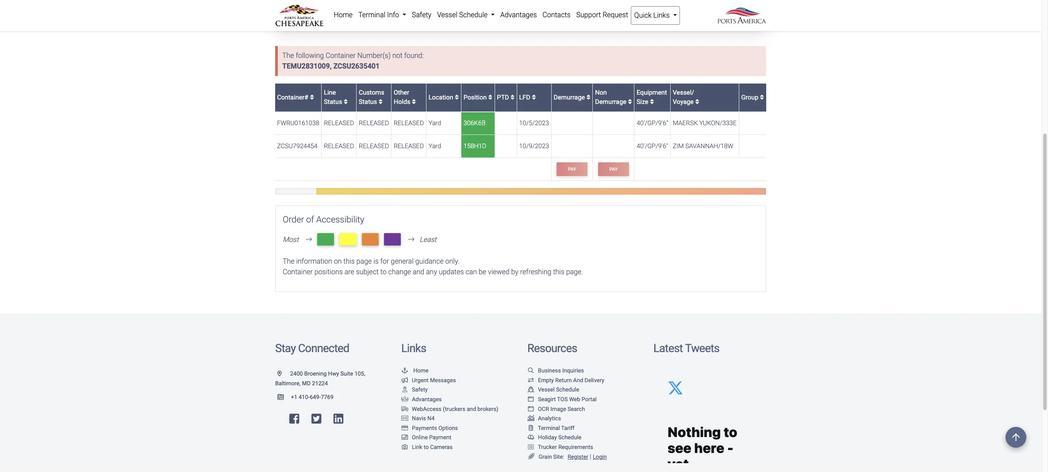 Task type: describe. For each thing, give the bounding box(es) containing it.
0 vertical spatial page
[[541, 2, 556, 10]]

schedule for holiday schedule link
[[558, 434, 582, 441]]

non
[[595, 89, 607, 96]]

requirements
[[558, 444, 593, 451]]

terminal tariff
[[538, 425, 575, 431]]

40'/gp/9'6" for zim
[[637, 142, 668, 150]]

7769
[[321, 394, 334, 401]]

0 horizontal spatial vessel schedule
[[437, 11, 489, 19]]

1 vertical spatial advantages
[[412, 396, 442, 403]]

ocr image search link
[[527, 406, 585, 412]]

position link
[[464, 94, 492, 101]]

our
[[432, 2, 442, 10]]

not
[[393, 51, 403, 60]]

business
[[538, 367, 561, 374]]

safety link for advantages link to the left
[[401, 387, 428, 393]]

navis
[[412, 415, 426, 422]]

105,
[[355, 370, 365, 377]]

2 horizontal spatial and
[[558, 2, 569, 10]]

stay
[[275, 342, 296, 355]]

list alt image
[[527, 445, 535, 450]]

10/9/2023
[[519, 142, 549, 150]]

twitter square image
[[312, 413, 321, 425]]

quick links link
[[631, 6, 680, 25]]

the information on this page is for general guidance only. container positions are subject to change and any updates can be viewed by refreshing this page.
[[283, 257, 583, 276]]

online payment
[[412, 434, 451, 441]]

have a question? submit your ticket online on our new customer support request page and get immediate help.
[[296, 2, 629, 10]]

the for the following container number(s) not found: temu2831009, zcsu2635401
[[282, 51, 294, 60]]

online
[[412, 434, 428, 441]]

1 mt from the left
[[321, 234, 331, 244]]

webaccess
[[412, 406, 442, 412]]

change
[[388, 268, 411, 276]]

long arrow right image
[[405, 236, 418, 243]]

container inside the information on this page is for general guidance only. container positions are subject to change and any updates can be viewed by refreshing this page.
[[283, 268, 313, 276]]

0 horizontal spatial vessel
[[437, 11, 457, 19]]

on inside the information on this page is for general guidance only. container positions are subject to change and any updates can be viewed by refreshing this page.
[[334, 257, 342, 266]]

broening
[[304, 370, 327, 377]]

2 mt from the left
[[343, 234, 353, 244]]

link
[[412, 444, 422, 451]]

your
[[371, 2, 384, 10]]

file invoice image
[[527, 426, 535, 431]]

0 vertical spatial advantages
[[500, 11, 537, 19]]

contacts
[[543, 11, 571, 19]]

yard for 158h1d
[[429, 142, 441, 150]]

business inquiries
[[538, 367, 584, 374]]

anchor image
[[401, 368, 408, 374]]

page.
[[566, 268, 583, 276]]

md
[[302, 380, 311, 387]]

inquiries
[[562, 367, 584, 374]]

camera image
[[401, 445, 408, 450]]

1 horizontal spatial vessel schedule link
[[527, 387, 579, 393]]

latest
[[654, 342, 683, 355]]

webaccess (truckers and brokers)
[[412, 406, 499, 412]]

link to cameras
[[412, 444, 453, 451]]

2 safety from the top
[[412, 387, 428, 393]]

ptd link
[[497, 94, 515, 101]]

group
[[741, 94, 760, 101]]

0 horizontal spatial demurrage
[[554, 94, 587, 101]]

yard for 306k6b
[[429, 120, 441, 127]]

refreshing
[[520, 268, 552, 276]]

delivery
[[585, 377, 605, 384]]

sort image inside group link
[[760, 94, 764, 100]]

contacts link
[[540, 6, 574, 24]]

facebook square image
[[289, 413, 299, 425]]

0 horizontal spatial advantages link
[[401, 396, 442, 403]]

holiday
[[538, 434, 557, 441]]

line
[[324, 89, 336, 96]]

of
[[306, 214, 314, 225]]

sort image for demurrage
[[587, 94, 591, 100]]

vessel/
[[673, 89, 694, 96]]

browser image for seagirt
[[527, 397, 535, 403]]

temu2831009,
[[282, 62, 332, 70]]

home link for terminal info "link" at the top left of the page
[[331, 6, 356, 24]]

2400 broening hwy suite 105, baltimore, md 21224
[[275, 370, 365, 387]]

safety link for the top "vessel schedule" link
[[409, 6, 434, 24]]

schedule inside "vessel schedule" link
[[459, 11, 488, 19]]

n4
[[428, 415, 435, 422]]

support request
[[576, 11, 628, 19]]

container#
[[277, 94, 310, 101]]

trucker
[[538, 444, 557, 451]]

go to top image
[[1006, 427, 1027, 448]]

location link
[[429, 94, 459, 101]]

submit
[[348, 2, 370, 10]]

yukon/333e
[[700, 120, 737, 127]]

1 horizontal spatial vessel
[[538, 387, 555, 393]]

container storage image
[[401, 416, 408, 422]]

1 horizontal spatial on
[[423, 2, 431, 10]]

business inquiries link
[[527, 367, 584, 374]]

zim savannah/18w
[[673, 142, 734, 150]]

holds
[[394, 98, 410, 106]]

and
[[573, 377, 583, 384]]

credit card image
[[401, 426, 408, 431]]

maersk yukon/333e
[[673, 120, 737, 127]]

container inside the following container number(s) not found: temu2831009, zcsu2635401
[[326, 51, 356, 60]]

browser image for ocr
[[527, 407, 535, 412]]

customs status
[[359, 89, 384, 106]]

savannah/18w
[[686, 142, 734, 150]]

sort image left customs status at the top left of page
[[344, 99, 348, 105]]

158h1d
[[464, 142, 486, 150]]

0 vertical spatial links
[[654, 11, 670, 19]]

demurrage inside the non demurrage
[[595, 98, 627, 106]]

portal
[[582, 396, 597, 403]]

cameras
[[430, 444, 453, 451]]

status for line
[[324, 98, 342, 106]]

sort image for lfd
[[532, 94, 536, 100]]

analytics
[[538, 415, 561, 422]]

stay connected
[[275, 342, 349, 355]]

new
[[444, 2, 456, 10]]

306k6b
[[464, 120, 486, 127]]

by
[[511, 268, 519, 276]]

4 mt from the left
[[387, 234, 398, 244]]

|
[[590, 453, 591, 461]]

exchange image
[[527, 378, 535, 383]]

hwy
[[328, 370, 339, 377]]

truck container image
[[401, 407, 408, 412]]

payment
[[429, 434, 451, 441]]

link to cameras link
[[401, 444, 453, 451]]

2 vertical spatial and
[[467, 406, 476, 412]]

login link
[[593, 453, 607, 460]]

terminal for terminal tariff
[[538, 425, 560, 431]]

1 vertical spatial support
[[576, 11, 601, 19]]

phone office image
[[277, 395, 291, 401]]

+1 410-649-7769 link
[[275, 394, 334, 401]]

location
[[429, 94, 455, 101]]

user hard hat image
[[401, 387, 408, 393]]

hand receiving image
[[401, 397, 408, 403]]

equipment
[[637, 89, 667, 96]]

question?
[[318, 2, 347, 10]]

bells image
[[527, 435, 535, 441]]

+1
[[291, 394, 297, 401]]

0 vertical spatial support
[[489, 2, 513, 10]]

ship image
[[527, 387, 535, 393]]

order of accessibility
[[283, 214, 364, 225]]



Task type: locate. For each thing, give the bounding box(es) containing it.
1 horizontal spatial container
[[326, 51, 356, 60]]

mt left long arrow right image
[[387, 234, 398, 244]]

2 vertical spatial schedule
[[558, 434, 582, 441]]

1 horizontal spatial home link
[[401, 367, 429, 374]]

wheat image
[[527, 453, 535, 460]]

1 vertical spatial 40'/gp/9'6"
[[637, 142, 668, 150]]

request left contacts link
[[515, 2, 540, 10]]

number(s)
[[357, 51, 391, 60]]

1 horizontal spatial support
[[576, 11, 601, 19]]

1 horizontal spatial to
[[424, 444, 429, 451]]

advantages
[[500, 11, 537, 19], [412, 396, 442, 403]]

0 vertical spatial schedule
[[459, 11, 488, 19]]

2 yard from the top
[[429, 142, 441, 150]]

register
[[568, 453, 588, 460]]

safety link right info
[[409, 6, 434, 24]]

baltimore,
[[275, 380, 301, 387]]

support
[[489, 2, 513, 10], [576, 11, 601, 19]]

group link
[[741, 94, 764, 101]]

0 horizontal spatial terminal
[[358, 11, 385, 19]]

status
[[324, 98, 342, 106], [359, 98, 377, 106]]

410-
[[299, 394, 310, 401]]

order
[[283, 214, 304, 225]]

browser image down ship image
[[527, 397, 535, 403]]

0 horizontal spatial home
[[334, 11, 353, 19]]

10/5/2023
[[519, 120, 549, 127]]

this left page.
[[553, 268, 565, 276]]

0 horizontal spatial container
[[283, 268, 313, 276]]

terminal down the your
[[358, 11, 385, 19]]

1 status from the left
[[324, 98, 342, 106]]

1 yard from the top
[[429, 120, 441, 127]]

0 vertical spatial on
[[423, 2, 431, 10]]

0 vertical spatial vessel schedule
[[437, 11, 489, 19]]

urgent
[[412, 377, 429, 384]]

0 horizontal spatial page
[[357, 257, 372, 266]]

1 vertical spatial vessel schedule link
[[527, 387, 579, 393]]

1 horizontal spatial terminal
[[538, 425, 560, 431]]

and up 'contacts'
[[558, 2, 569, 10]]

1 vertical spatial browser image
[[527, 407, 535, 412]]

sort image inside demurrage link
[[587, 94, 591, 100]]

1 vertical spatial and
[[413, 268, 424, 276]]

0 vertical spatial the
[[282, 51, 294, 60]]

status down line
[[324, 98, 342, 106]]

terminal info link
[[356, 6, 409, 24]]

2400 broening hwy suite 105, baltimore, md 21224 link
[[275, 370, 365, 387]]

terminal info
[[358, 11, 401, 19]]

0 vertical spatial vessel schedule link
[[434, 6, 498, 24]]

online payment link
[[401, 434, 451, 441]]

0 horizontal spatial on
[[334, 257, 342, 266]]

search image
[[527, 368, 535, 374]]

home link right a
[[331, 6, 356, 24]]

status for customs
[[359, 98, 377, 106]]

trucker requirements
[[538, 444, 593, 451]]

0 vertical spatial safety link
[[409, 6, 434, 24]]

advantages link left 'contacts'
[[498, 6, 540, 24]]

request down "help."
[[603, 11, 628, 19]]

info
[[387, 11, 399, 19]]

0 vertical spatial safety
[[412, 11, 432, 19]]

0 vertical spatial container
[[326, 51, 356, 60]]

0 vertical spatial yard
[[429, 120, 441, 127]]

a
[[312, 2, 316, 10]]

sort image left line
[[310, 94, 314, 100]]

browser image inside seagirt tos web portal link
[[527, 397, 535, 403]]

2400
[[290, 370, 303, 377]]

credit card front image
[[401, 435, 408, 441]]

urgent messages
[[412, 377, 456, 384]]

voyage
[[673, 98, 694, 106]]

positions
[[315, 268, 343, 276]]

0 horizontal spatial status
[[324, 98, 342, 106]]

for
[[380, 257, 389, 266]]

home link up urgent
[[401, 367, 429, 374]]

mt right long arrow right icon
[[321, 234, 331, 244]]

sort image inside the ptd link
[[511, 94, 515, 100]]

vessel down new
[[437, 11, 457, 19]]

sort image inside position link
[[488, 94, 492, 100]]

1 vertical spatial page
[[357, 257, 372, 266]]

sort image for position
[[488, 94, 492, 100]]

equipment size
[[637, 89, 667, 106]]

2 browser image from the top
[[527, 407, 535, 412]]

0 vertical spatial this
[[344, 257, 355, 266]]

be
[[479, 268, 486, 276]]

navis n4
[[412, 415, 435, 422]]

1 vertical spatial vessel schedule
[[538, 387, 579, 393]]

vessel schedule up seagirt tos web portal link at the right of page
[[538, 387, 579, 393]]

connected
[[298, 342, 349, 355]]

home down question?
[[334, 11, 353, 19]]

mt
[[321, 234, 331, 244], [343, 234, 353, 244], [365, 234, 375, 244], [387, 234, 398, 244]]

1 vertical spatial terminal
[[538, 425, 560, 431]]

seagirt tos web portal
[[538, 396, 597, 403]]

position
[[464, 94, 488, 101]]

sort image left 'non'
[[587, 94, 591, 100]]

suite
[[341, 370, 353, 377]]

found:
[[404, 51, 424, 60]]

1 vertical spatial the
[[283, 257, 295, 266]]

support down the immediate
[[576, 11, 601, 19]]

information
[[296, 257, 332, 266]]

and left any
[[413, 268, 424, 276]]

1 vertical spatial home link
[[401, 367, 429, 374]]

yard left 158h1d
[[429, 142, 441, 150]]

0 horizontal spatial links
[[401, 342, 426, 355]]

advantages up webaccess
[[412, 396, 442, 403]]

and inside the information on this page is for general guidance only. container positions are subject to change and any updates can be viewed by refreshing this page.
[[413, 268, 424, 276]]

yard
[[429, 120, 441, 127], [429, 142, 441, 150]]

1 horizontal spatial and
[[467, 406, 476, 412]]

0 vertical spatial browser image
[[527, 397, 535, 403]]

0 vertical spatial request
[[515, 2, 540, 10]]

home link for urgent messages link at the bottom of the page
[[401, 367, 429, 374]]

3 mt from the left
[[365, 234, 375, 244]]

web
[[569, 396, 580, 403]]

messages
[[430, 377, 456, 384]]

1 vertical spatial schedule
[[556, 387, 579, 393]]

brokers)
[[478, 406, 499, 412]]

(truckers
[[443, 406, 465, 412]]

latest tweets
[[654, 342, 720, 355]]

1 horizontal spatial advantages
[[500, 11, 537, 19]]

status down customs
[[359, 98, 377, 106]]

649-
[[310, 394, 321, 401]]

seagirt
[[538, 396, 556, 403]]

schedule down tariff
[[558, 434, 582, 441]]

are
[[345, 268, 354, 276]]

safety down online
[[412, 11, 432, 19]]

released
[[324, 120, 354, 127], [359, 120, 389, 127], [394, 120, 424, 127], [324, 142, 354, 150], [359, 142, 389, 150], [394, 142, 424, 150]]

1 horizontal spatial advantages link
[[498, 6, 540, 24]]

safety down urgent
[[412, 387, 428, 393]]

help.
[[615, 2, 629, 10]]

general
[[391, 257, 414, 266]]

0 horizontal spatial vessel schedule link
[[434, 6, 498, 24]]

21224
[[312, 380, 328, 387]]

0 horizontal spatial to
[[380, 268, 387, 276]]

least
[[420, 236, 437, 244]]

the inside the information on this page is for general guidance only. container positions are subject to change and any updates can be viewed by refreshing this page.
[[283, 257, 295, 266]]

status inside line status
[[324, 98, 342, 106]]

payments
[[412, 425, 437, 431]]

+1 410-649-7769
[[291, 394, 334, 401]]

the inside the following container number(s) not found: temu2831009, zcsu2635401
[[282, 51, 294, 60]]

following
[[296, 51, 324, 60]]

1 vertical spatial links
[[401, 342, 426, 355]]

this up are
[[344, 257, 355, 266]]

analytics image
[[527, 416, 535, 422]]

1 vertical spatial request
[[603, 11, 628, 19]]

browser image inside the ocr image search link
[[527, 407, 535, 412]]

vessel down empty
[[538, 387, 555, 393]]

to inside the information on this page is for general guidance only. container positions are subject to change and any updates can be viewed by refreshing this page.
[[380, 268, 387, 276]]

immediate
[[581, 2, 613, 10]]

1 vertical spatial advantages link
[[401, 396, 442, 403]]

support right the 'customer'
[[489, 2, 513, 10]]

0 horizontal spatial home link
[[331, 6, 356, 24]]

holiday schedule
[[538, 434, 582, 441]]

on up positions
[[334, 257, 342, 266]]

1 vertical spatial yard
[[429, 142, 441, 150]]

schedule down the 'customer'
[[459, 11, 488, 19]]

0 horizontal spatial request
[[515, 2, 540, 10]]

schedule for right "vessel schedule" link
[[556, 387, 579, 393]]

home
[[334, 11, 353, 19], [413, 367, 429, 374]]

this
[[344, 257, 355, 266], [553, 268, 565, 276]]

webaccess (truckers and brokers) link
[[401, 406, 499, 412]]

1 horizontal spatial home
[[413, 367, 429, 374]]

sort image
[[455, 94, 459, 100], [511, 94, 515, 100], [760, 94, 764, 100], [379, 99, 383, 105], [412, 99, 416, 105], [628, 99, 632, 105], [650, 99, 654, 105], [695, 99, 699, 105]]

0 vertical spatial vessel
[[437, 11, 457, 19]]

1 vertical spatial safety link
[[401, 387, 428, 393]]

0 vertical spatial 40'/gp/9'6"
[[637, 120, 668, 127]]

tos
[[557, 396, 568, 403]]

yard down the location
[[429, 120, 441, 127]]

analytics link
[[527, 415, 561, 422]]

links
[[654, 11, 670, 19], [401, 342, 426, 355]]

browser image up analytics icon
[[527, 407, 535, 412]]

sort image inside location link
[[455, 94, 459, 100]]

support request link
[[574, 6, 631, 24]]

1 vertical spatial to
[[424, 444, 429, 451]]

schedule up seagirt tos web portal
[[556, 387, 579, 393]]

tweets
[[685, 342, 720, 355]]

accessibility
[[316, 214, 364, 225]]

terminal inside "link"
[[358, 11, 385, 19]]

40'/gp/9'6" for maersk
[[637, 120, 668, 127]]

vessel/ voyage
[[673, 89, 695, 106]]

40'/gp/9'6" left zim on the top right of the page
[[637, 142, 668, 150]]

1 vertical spatial safety
[[412, 387, 428, 393]]

customs
[[359, 89, 384, 96]]

mt up is
[[365, 234, 375, 244]]

terminal for terminal info
[[358, 11, 385, 19]]

1 horizontal spatial request
[[603, 11, 628, 19]]

1 vertical spatial this
[[553, 268, 565, 276]]

grain
[[539, 453, 552, 460]]

0 horizontal spatial advantages
[[412, 396, 442, 403]]

1 horizontal spatial demurrage
[[595, 98, 627, 106]]

the up temu2831009,
[[282, 51, 294, 60]]

to down for
[[380, 268, 387, 276]]

demurrage down 'non'
[[595, 98, 627, 106]]

container down information
[[283, 268, 313, 276]]

home up urgent
[[413, 367, 429, 374]]

maersk
[[673, 120, 698, 127]]

request
[[515, 2, 540, 10], [603, 11, 628, 19]]

map marker alt image
[[277, 371, 289, 377]]

1 horizontal spatial status
[[359, 98, 377, 106]]

0 horizontal spatial support
[[489, 2, 513, 10]]

terminal down the analytics
[[538, 425, 560, 431]]

and left 'brokers)'
[[467, 406, 476, 412]]

navis n4 link
[[401, 415, 435, 422]]

1 safety from the top
[[412, 11, 432, 19]]

1 horizontal spatial page
[[541, 2, 556, 10]]

mt down accessibility
[[343, 234, 353, 244]]

seagirt tos web portal link
[[527, 396, 597, 403]]

40'/gp/9'6" down size
[[637, 120, 668, 127]]

sort image inside 'container#' link
[[310, 94, 314, 100]]

sort image for container#
[[310, 94, 314, 100]]

links up anchor image
[[401, 342, 426, 355]]

0 vertical spatial to
[[380, 268, 387, 276]]

2 status from the left
[[359, 98, 377, 106]]

0 vertical spatial home
[[334, 11, 353, 19]]

ocr
[[538, 406, 549, 412]]

sort image up '10/5/2023'
[[532, 94, 536, 100]]

2 40'/gp/9'6" from the top
[[637, 142, 668, 150]]

1 horizontal spatial this
[[553, 268, 565, 276]]

sort image inside 'lfd' link
[[532, 94, 536, 100]]

advantages left 'contacts'
[[500, 11, 537, 19]]

long arrow right image
[[302, 236, 316, 243]]

to right the link
[[424, 444, 429, 451]]

0 vertical spatial terminal
[[358, 11, 385, 19]]

image
[[551, 406, 566, 412]]

linkedin image
[[334, 413, 344, 425]]

on left our
[[423, 2, 431, 10]]

1 40'/gp/9'6" from the top
[[637, 120, 668, 127]]

container up zcsu2635401
[[326, 51, 356, 60]]

payments options
[[412, 425, 458, 431]]

page up subject
[[357, 257, 372, 266]]

vessel schedule down have a question? submit your ticket online on our new customer support request page and get immediate help.
[[437, 11, 489, 19]]

0 vertical spatial home link
[[331, 6, 356, 24]]

1 horizontal spatial vessel schedule
[[538, 387, 579, 393]]

customer
[[458, 2, 487, 10]]

browser image
[[527, 397, 535, 403], [527, 407, 535, 412]]

0 horizontal spatial this
[[344, 257, 355, 266]]

bullhorn image
[[401, 378, 408, 383]]

zcsu7924454
[[277, 142, 318, 150]]

0 vertical spatial and
[[558, 2, 569, 10]]

1 browser image from the top
[[527, 397, 535, 403]]

page inside the information on this page is for general guidance only. container positions are subject to change and any updates can be viewed by refreshing this page.
[[357, 257, 372, 266]]

1 vertical spatial vessel
[[538, 387, 555, 393]]

1 horizontal spatial links
[[654, 11, 670, 19]]

the down 'most'
[[283, 257, 295, 266]]

demurrage link
[[554, 94, 591, 101]]

the for the information on this page is for general guidance only. container positions are subject to change and any updates can be viewed by refreshing this page.
[[283, 257, 295, 266]]

1 vertical spatial home
[[413, 367, 429, 374]]

resources
[[527, 342, 577, 355]]

page up 'contacts'
[[541, 2, 556, 10]]

status inside customs status
[[359, 98, 377, 106]]

vessel schedule link
[[434, 6, 498, 24], [527, 387, 579, 393]]

links right quick on the right
[[654, 11, 670, 19]]

safety link down urgent
[[401, 387, 428, 393]]

demurrage left 'non'
[[554, 94, 587, 101]]

options
[[439, 425, 458, 431]]

0 horizontal spatial and
[[413, 268, 424, 276]]

sort image left ptd
[[488, 94, 492, 100]]

0 vertical spatial advantages link
[[498, 6, 540, 24]]

sort image
[[310, 94, 314, 100], [488, 94, 492, 100], [532, 94, 536, 100], [587, 94, 591, 100], [344, 99, 348, 105]]

advantages link up webaccess
[[401, 396, 442, 403]]

1 vertical spatial container
[[283, 268, 313, 276]]

empty return and delivery link
[[527, 377, 605, 384]]

1 vertical spatial on
[[334, 257, 342, 266]]



Task type: vqa. For each thing, say whether or not it's contained in the screenshot.
Safety link
yes



